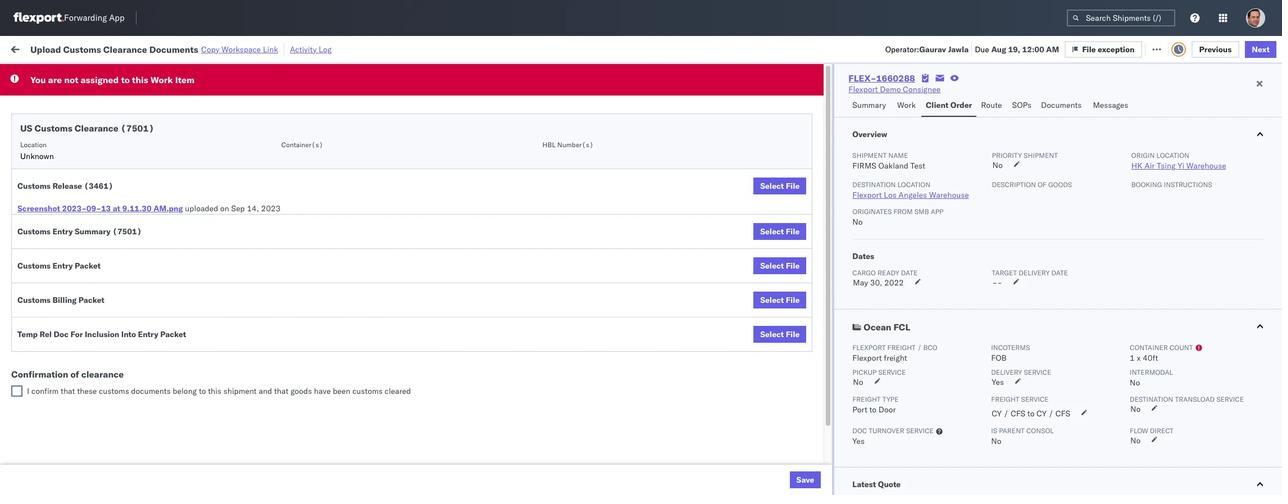 Task type: describe. For each thing, give the bounding box(es) containing it.
to right belong
[[199, 386, 206, 396]]

13
[[101, 203, 111, 214]]

11:59 pm pdt, nov 4, 2022 for second schedule pickup from los angeles, ca button from the top of the page
[[225, 160, 328, 170]]

1 hlxu6269489, from the top
[[929, 110, 987, 120]]

release
[[53, 181, 82, 191]]

confirm
[[31, 386, 59, 396]]

los up clearance
[[106, 357, 119, 367]]

lhuu7894563, uetu5238478 for confirm delivery
[[869, 333, 984, 343]]

2 cy from the left
[[1037, 409, 1047, 419]]

am
[[1047, 44, 1059, 54]]

6 ceau7522281, hlxu6269489, hlxu8034992 from the top
[[869, 234, 1044, 244]]

1 1846748 from the top
[[798, 110, 832, 121]]

not
[[64, 74, 78, 85]]

abcdefg78456546 for schedule delivery appointment
[[961, 284, 1037, 294]]

6 hlxu6269489, from the top
[[929, 234, 987, 244]]

gvcu5265864 for 8:30 pm pst, jan 28, 2023
[[869, 456, 925, 466]]

23, for 2023
[[292, 382, 304, 393]]

flexport inside destination location flexport los angeles warehouse
[[853, 190, 882, 200]]

savant for test123456
[[1164, 160, 1188, 170]]

30,
[[870, 278, 883, 288]]

1 horizontal spatial shipment
[[1024, 151, 1058, 160]]

schedule pickup from los angeles, ca link for second schedule pickup from los angeles, ca button from the top of the page
[[26, 159, 164, 170]]

clearance
[[81, 369, 124, 380]]

pickup up confirmation of clearance at the bottom left
[[61, 357, 85, 367]]

jaehyung for jaehyung choi - test destination agent
[[1138, 432, 1171, 442]]

2 upload customs clearance documents link from the top
[[26, 456, 166, 467]]

instructions
[[1164, 180, 1213, 189]]

1 vertical spatial freight
[[884, 353, 908, 363]]

no up flow at the bottom right
[[1131, 404, 1141, 414]]

work inside button
[[898, 100, 916, 110]]

(7501) for customs entry summary (7501)
[[113, 226, 142, 237]]

3 hlxu8034992 from the top
[[989, 160, 1044, 170]]

8:30 pm pst, jan 28, 2023
[[225, 457, 325, 467]]

consignee inside the consignee button
[[614, 90, 647, 99]]

1 horizontal spatial at
[[224, 44, 231, 54]]

latest quote
[[853, 479, 901, 490]]

progress
[[176, 69, 204, 78]]

1 ceau7522281, from the top
[[869, 110, 927, 120]]

5 ceau7522281, from the top
[[869, 209, 927, 219]]

6 flex-1846748 from the top
[[774, 234, 832, 244]]

client name
[[522, 90, 560, 99]]

abcdefg78456546 for schedule pickup from los angeles, ca
[[961, 259, 1037, 269]]

187
[[259, 44, 274, 54]]

1 vertical spatial yes
[[853, 436, 865, 446]]

screenshot 2023-09-13 at 9.11.30 am.png uploaded on sep 14, 2023
[[17, 203, 281, 214]]

778
[[207, 44, 222, 54]]

aug
[[992, 44, 1007, 54]]

schedule for first schedule pickup from los angeles, ca button from the top of the page
[[26, 135, 59, 145]]

3 abcdefg78456546 from the top
[[961, 308, 1037, 318]]

3 lhuu7894563, from the top
[[869, 308, 927, 318]]

container count
[[1130, 343, 1193, 352]]

2 hlxu8034992 from the top
[[989, 135, 1044, 145]]

from up the (3461)
[[87, 159, 104, 169]]

4 pdt, from the top
[[263, 209, 281, 219]]

ready
[[86, 69, 106, 78]]

1893174
[[798, 358, 832, 368]]

1 cy from the left
[[992, 409, 1002, 419]]

14,
[[247, 203, 259, 214]]

demo
[[880, 84, 901, 94]]

11:59 pm pst, dec 13, 2022 for schedule pickup from los angeles, ca
[[225, 259, 332, 269]]

hk air tsing yi warehouse link
[[1132, 161, 1227, 171]]

by:
[[41, 69, 51, 79]]

gvcu5265864 for 8:30 pm pst, jan 23, 2023
[[869, 382, 925, 392]]

container(s)
[[281, 141, 323, 149]]

select for customs billing packet
[[760, 295, 784, 305]]

1 integration test account - karl lagerfeld from the left
[[522, 457, 669, 467]]

2 4, from the top
[[299, 135, 307, 145]]

23, for 2022
[[294, 308, 306, 318]]

omkar savant for test123456
[[1138, 160, 1188, 170]]

booking instructions
[[1132, 180, 1213, 189]]

date for --
[[1052, 269, 1068, 277]]

2 integration test account - karl lagerfeld from the left
[[614, 457, 761, 467]]

los for 2nd schedule pickup from los angeles, ca button from the bottom
[[106, 209, 119, 219]]

2 vertical spatial dec
[[277, 308, 292, 318]]

3 schedule pickup from los angeles, ca from the top
[[26, 209, 164, 219]]

11:59 pm pdt, nov 4, 2022 for 2nd schedule pickup from los angeles, ca button from the bottom
[[225, 209, 328, 219]]

5 1846748 from the top
[[798, 209, 832, 219]]

1 vertical spatial summary
[[75, 226, 111, 237]]

activity log button
[[290, 43, 332, 56]]

resize handle column header for the consignee button
[[737, 87, 750, 495]]

1 integration from the left
[[522, 457, 561, 467]]

schedule pickup from los angeles, ca link for first schedule pickup from los angeles, ca button from the bottom
[[26, 258, 164, 269]]

name for shipment name firms oakland test
[[889, 151, 908, 160]]

4 schedule delivery appointment button from the top
[[26, 381, 138, 394]]

1 4, from the top
[[299, 110, 307, 121]]

4 schedule pickup from los angeles, ca from the top
[[26, 258, 164, 268]]

2 1846748 from the top
[[798, 135, 832, 145]]

status : ready for work, blocked, in progress
[[62, 69, 204, 78]]

priority
[[992, 151, 1022, 160]]

2 hlxu6269489, from the top
[[929, 135, 987, 145]]

2 upload customs clearance documents from the top
[[26, 456, 166, 466]]

air
[[1145, 161, 1155, 171]]

you are not assigned to this work item
[[30, 74, 195, 85]]

overview button
[[835, 117, 1283, 151]]

2 pdt, from the top
[[263, 135, 281, 145]]

mode
[[430, 90, 447, 99]]

2 vertical spatial gaurav
[[1138, 185, 1164, 195]]

3 lhuu7894563, uetu5238478 from the top
[[869, 308, 984, 318]]

pickup for 2nd schedule pickup from los angeles, ca button from the bottom
[[61, 209, 85, 219]]

2 2130387 from the top
[[798, 407, 832, 417]]

2 cfs from the left
[[1056, 409, 1071, 419]]

quote
[[878, 479, 901, 490]]

4 4, from the top
[[299, 209, 307, 219]]

maeu9408431 for 8:30 pm pst, jan 28, 2023
[[961, 457, 1018, 467]]

destination for flexport
[[853, 180, 896, 189]]

2 vertical spatial packet
[[160, 329, 186, 339]]

i confirm that these customs documents belong to this shipment and that goods have been customs cleared
[[27, 386, 411, 396]]

2 schedule delivery appointment link from the top
[[26, 183, 138, 195]]

number(s)
[[558, 141, 594, 149]]

cleared
[[385, 386, 411, 396]]

filtered
[[11, 69, 39, 79]]

may
[[853, 278, 868, 288]]

5 schedule pickup from los angeles, ca from the top
[[26, 357, 164, 367]]

us customs clearance (7501)
[[20, 123, 154, 134]]

3 hlxu6269489, from the top
[[929, 160, 987, 170]]

service up the service
[[1024, 368, 1052, 377]]

to inside freight type port to door
[[870, 405, 877, 415]]

2 lagerfeld from the left
[[727, 457, 761, 467]]

187 on track
[[259, 44, 305, 54]]

entry for packet
[[53, 261, 73, 271]]

jaehyung choi - test destination agent
[[1138, 432, 1280, 442]]

2 horizontal spatial /
[[1049, 409, 1054, 419]]

workspace
[[222, 44, 261, 54]]

pickup up freight type port to door
[[853, 368, 877, 377]]

1 schedule pickup from los angeles, ca button from the top
[[26, 134, 164, 146]]

container for container numbers
[[869, 90, 899, 99]]

name for client name
[[542, 90, 560, 99]]

assigned
[[81, 74, 119, 85]]

3 flex-1889466 from the top
[[774, 308, 832, 318]]

0 vertical spatial upload
[[30, 44, 61, 55]]

4 ceau7522281, hlxu6269489, hlxu8034992 from the top
[[869, 184, 1044, 194]]

2 vertical spatial entry
[[138, 329, 158, 339]]

6 11:59 from the top
[[225, 284, 247, 294]]

3 1889466 from the top
[[798, 308, 832, 318]]

2130384
[[798, 481, 832, 491]]

app inside originates from smb app no
[[931, 207, 944, 216]]

filtered by:
[[11, 69, 51, 79]]

dec for schedule delivery appointment
[[282, 284, 297, 294]]

3 ceau7522281, from the top
[[869, 160, 927, 170]]

6 hlxu8034992 from the top
[[989, 234, 1044, 244]]

1 lagerfeld from the left
[[635, 457, 669, 467]]

(3461)
[[84, 181, 113, 191]]

message
[[151, 44, 183, 54]]

to down the service
[[1028, 409, 1035, 419]]

1 cfs from the left
[[1011, 409, 1026, 419]]

1 vertical spatial work
[[151, 74, 173, 85]]

firms
[[853, 161, 877, 171]]

no down flow at the bottom right
[[1131, 436, 1141, 446]]

2 karl from the left
[[711, 457, 725, 467]]

2 11:59 pm pdt, nov 4, 2022 from the top
[[225, 135, 328, 145]]

1 horizontal spatial goods
[[1049, 180, 1072, 189]]

select for temp rel doc for inclusion into entry packet
[[760, 329, 784, 339]]

ready
[[878, 269, 900, 277]]

0 vertical spatial freight
[[888, 343, 916, 352]]

1 pdt, from the top
[[263, 110, 281, 121]]

sops
[[1013, 100, 1032, 110]]

nov for first schedule delivery appointment button from the top
[[283, 110, 297, 121]]

fcl inside button
[[894, 321, 911, 333]]

2 ceau7522281, hlxu6269489, hlxu8034992 from the top
[[869, 135, 1044, 145]]

13, for schedule delivery appointment
[[299, 284, 311, 294]]

service down jaehyung choi - test origin agent
[[1217, 395, 1244, 404]]

file for customs entry summary (7501)
[[786, 226, 800, 237]]

0 horizontal spatial app
[[109, 13, 125, 23]]

los inside destination location flexport los angeles warehouse
[[884, 190, 897, 200]]

container numbers
[[869, 90, 929, 99]]

location unknown
[[20, 141, 54, 161]]

sep
[[231, 203, 245, 214]]

schedule for 4th schedule delivery appointment button from the top
[[26, 382, 59, 392]]

is parent consol no
[[992, 427, 1054, 446]]

target delivery date
[[992, 269, 1068, 277]]

8:30 for 8:30 pm pst, jan 28, 2023
[[225, 457, 242, 467]]

confirm pickup from los angeles, ca link
[[26, 307, 160, 318]]

resize handle column header for container numbers "button"
[[942, 87, 956, 495]]

nov for 2nd schedule pickup from los angeles, ca button from the bottom
[[283, 209, 297, 219]]

next button
[[1246, 41, 1277, 58]]

1 vertical spatial gaurav
[[1138, 110, 1164, 121]]

1 hlxu8034992 from the top
[[989, 110, 1044, 120]]

upload for 1st "upload customs clearance documents" "link"
[[26, 234, 51, 244]]

deadline
[[225, 90, 252, 99]]

msdu7304509
[[869, 357, 926, 368]]

log
[[319, 44, 332, 54]]

documents inside documents button
[[1041, 100, 1082, 110]]

28,
[[292, 457, 304, 467]]

12:00
[[1023, 44, 1045, 54]]

lhuu7894563, for confirm delivery
[[869, 333, 927, 343]]

select file for temp rel doc for inclusion into entry packet
[[760, 329, 800, 339]]

resize handle column header for workitem button
[[205, 87, 218, 495]]

4 11:59 from the top
[[225, 209, 247, 219]]

0 vertical spatial jawla
[[948, 44, 969, 54]]

client order button
[[922, 95, 977, 117]]

2 gaurav jawla from the top
[[1138, 185, 1185, 195]]

of for description
[[1038, 180, 1047, 189]]

2 11:59 from the top
[[225, 135, 247, 145]]

3 4, from the top
[[299, 160, 307, 170]]

3 test123456 from the top
[[961, 185, 1009, 195]]

10 resize handle column header from the left
[[1211, 87, 1225, 495]]

2 maeu9408431 from the top
[[961, 407, 1018, 417]]

1 flex-2130387 from the top
[[774, 382, 832, 393]]

1 upload customs clearance documents from the top
[[26, 234, 166, 244]]

jaehyung choi - test origin agent
[[1138, 382, 1261, 393]]

numbers for mbl/mawb numbers
[[1002, 90, 1030, 99]]

1 that from the left
[[61, 386, 75, 396]]

from down the us customs clearance (7501)
[[87, 135, 104, 145]]

schedule for 3rd schedule delivery appointment button from the bottom
[[26, 184, 59, 194]]

1 vertical spatial this
[[208, 386, 221, 396]]

select file for customs billing packet
[[760, 295, 800, 305]]

schedule for second schedule pickup from los angeles, ca button from the top of the page
[[26, 159, 59, 169]]

no inside is parent consol no
[[992, 436, 1002, 446]]

ocean inside button
[[864, 321, 892, 333]]

delivery for 3rd schedule delivery appointment button from the bottom
[[61, 184, 90, 194]]

risk
[[233, 44, 246, 54]]

1889466 for schedule delivery appointment
[[798, 284, 832, 294]]

id
[[770, 90, 777, 99]]

from down the upload customs clearance documents button
[[87, 258, 104, 268]]

file for customs billing packet
[[786, 295, 800, 305]]

1 schedule delivery appointment link from the top
[[26, 109, 138, 121]]

1 test123456 from the top
[[961, 110, 1009, 121]]

2 schedule pickup from los angeles, ca button from the top
[[26, 159, 164, 171]]

11 resize handle column header from the left
[[1254, 87, 1267, 495]]

delivery down fob
[[992, 368, 1022, 377]]

3 schedule delivery appointment button from the top
[[26, 282, 138, 295]]

customs release (3461)
[[17, 181, 113, 191]]

3 ceau7522281, hlxu6269489, hlxu8034992 from the top
[[869, 160, 1044, 170]]

type
[[883, 395, 899, 404]]

2 customs from the left
[[352, 386, 383, 396]]

to right for
[[121, 74, 130, 85]]

appointment for 4th schedule delivery appointment link from the bottom
[[92, 110, 138, 120]]

2 flex-1846748 from the top
[[774, 135, 832, 145]]

shipment name firms oakland test
[[853, 151, 926, 171]]

booking
[[1132, 180, 1163, 189]]

from up clearance
[[87, 357, 104, 367]]

09-
[[86, 203, 101, 214]]

3 flex-2130387 from the top
[[774, 457, 832, 467]]

select file button for customs entry packet
[[754, 257, 807, 274]]

forwarding app
[[64, 13, 125, 23]]

2 schedule pickup from los angeles, ca from the top
[[26, 159, 164, 169]]

messages
[[1093, 100, 1129, 110]]

these
[[77, 386, 97, 396]]

schedule for 2nd schedule pickup from los angeles, ca button from the bottom
[[26, 209, 59, 219]]

2 vertical spatial jawla
[[1166, 185, 1185, 195]]

you
[[30, 74, 46, 85]]

4 hlxu8034992 from the top
[[989, 184, 1044, 194]]

upload customs clearance documents copy workspace link
[[30, 44, 278, 55]]

11:59 pm pst, dec 13, 2022 for schedule delivery appointment
[[225, 284, 332, 294]]

1 upload customs clearance documents link from the top
[[26, 233, 166, 244]]

destination location flexport los angeles warehouse
[[853, 180, 969, 200]]

pickup for second schedule pickup from los angeles, ca button from the top of the page
[[61, 159, 85, 169]]

my work
[[11, 41, 61, 56]]

778 at risk
[[207, 44, 246, 54]]

omkar for test123456
[[1138, 160, 1162, 170]]

Search Work text field
[[904, 40, 1027, 57]]

destination for service
[[1130, 395, 1174, 404]]

customs entry packet
[[17, 261, 101, 271]]

no down pickup service on the right of the page
[[853, 377, 864, 387]]

cargo
[[853, 269, 876, 277]]

2 horizontal spatial destination
[[1216, 432, 1257, 442]]

select file button for customs release (3461)
[[754, 178, 807, 194]]

select for customs release (3461)
[[760, 181, 784, 191]]

angeles, for first schedule pickup from los angeles, ca button from the bottom
[[121, 258, 151, 268]]

service down msdu7304509
[[879, 368, 906, 377]]

unknown
[[20, 151, 54, 161]]

1 2130387 from the top
[[798, 382, 832, 393]]

4 flex-1846748 from the top
[[774, 185, 832, 195]]

4 ceau7522281, from the top
[[869, 184, 927, 194]]

0 vertical spatial this
[[132, 74, 148, 85]]

import work
[[95, 44, 143, 54]]

4 schedule delivery appointment link from the top
[[26, 381, 138, 393]]

test inside shipment name firms oakland test
[[911, 161, 926, 171]]

2 flex-2130387 from the top
[[774, 407, 832, 417]]

track
[[287, 44, 305, 54]]

client for client order
[[926, 100, 949, 110]]

service right the turnover
[[906, 427, 934, 435]]

due
[[975, 44, 990, 54]]

uploaded
[[185, 203, 218, 214]]

5 hlxu8034992 from the top
[[989, 209, 1044, 219]]

messages button
[[1089, 95, 1135, 117]]

work inside button
[[123, 44, 143, 54]]

flex-1889466 for schedule pickup from los angeles, ca
[[774, 259, 832, 269]]

3 schedule delivery appointment link from the top
[[26, 282, 138, 294]]

1 ceau7522281, hlxu6269489, hlxu8034992 from the top
[[869, 110, 1044, 120]]

3 resize handle column header from the left
[[411, 87, 425, 495]]

due aug 19, 12:00 am
[[975, 44, 1059, 54]]

clearance inside button
[[87, 234, 123, 244]]

schedule pickup from los angeles, ca link for 2nd schedule pickup from los angeles, ca button from the bottom
[[26, 208, 164, 219]]

:
[[81, 69, 83, 78]]

client for client name
[[522, 90, 540, 99]]

select file for customs release (3461)
[[760, 181, 800, 191]]

from inside originates from smb app no
[[894, 207, 913, 216]]



Task type: locate. For each thing, give the bounding box(es) containing it.
resize handle column header for flex id button
[[850, 87, 864, 495]]

oakland
[[879, 161, 909, 171]]

hlxu8034992 down mbl/mawb numbers
[[989, 110, 1044, 120]]

0 horizontal spatial integration
[[522, 457, 561, 467]]

client name button
[[517, 88, 597, 99]]

los down the us customs clearance (7501)
[[106, 135, 119, 145]]

doc right rel
[[54, 329, 69, 339]]

1 customs from the left
[[99, 386, 129, 396]]

of for confirmation
[[70, 369, 79, 380]]

2023 for 23,
[[306, 382, 325, 393]]

0 vertical spatial jaehyung
[[1138, 382, 1171, 393]]

lhuu7894563, up 'flexport freight / bco flexport freight'
[[869, 333, 927, 343]]

los for second schedule pickup from los angeles, ca button from the top of the page
[[106, 159, 119, 169]]

intermodal no
[[1130, 368, 1174, 388]]

savant for abcdefg78456546
[[1164, 308, 1188, 318]]

1 vertical spatial app
[[931, 207, 944, 216]]

1 horizontal spatial origin
[[1216, 382, 1238, 393]]

this right for
[[132, 74, 148, 85]]

origin up hk
[[1132, 151, 1155, 160]]

destination
[[853, 180, 896, 189], [1130, 395, 1174, 404], [1216, 432, 1257, 442]]

mbl/mawb numbers
[[961, 90, 1030, 99]]

appointment for 3rd schedule delivery appointment link from the bottom of the page
[[92, 184, 138, 194]]

file
[[1090, 44, 1104, 54], [1083, 44, 1096, 54], [786, 181, 800, 191], [786, 226, 800, 237], [786, 261, 800, 271], [786, 295, 800, 305], [786, 329, 800, 339]]

Search Shipments (/) text field
[[1067, 10, 1176, 26]]

4 lhuu7894563, from the top
[[869, 333, 927, 343]]

customs down clearance
[[99, 386, 129, 396]]

3 uetu5238478 from the top
[[929, 308, 984, 318]]

delivery right rel
[[57, 332, 85, 343]]

0 horizontal spatial account
[[580, 457, 610, 467]]

confirm inside button
[[26, 308, 55, 318]]

lhuu7894563, for schedule delivery appointment
[[869, 283, 927, 293]]

delivery up billing
[[61, 283, 90, 293]]

yes
[[992, 377, 1004, 387], [853, 436, 865, 446]]

0 vertical spatial choi
[[1173, 382, 1190, 393]]

2 jan from the top
[[277, 457, 290, 467]]

goods left have
[[291, 386, 312, 396]]

no inside intermodal no
[[1130, 378, 1141, 388]]

1 horizontal spatial consignee
[[903, 84, 941, 94]]

appointment for 3rd schedule delivery appointment link from the top of the page
[[92, 283, 138, 293]]

ocean
[[430, 110, 453, 121], [547, 110, 570, 121], [639, 110, 662, 121], [547, 135, 570, 145], [430, 160, 453, 170], [547, 160, 570, 170], [639, 160, 662, 170], [430, 209, 453, 219], [547, 209, 570, 219], [639, 209, 662, 219], [430, 259, 453, 269], [547, 259, 570, 269], [639, 259, 662, 269], [430, 284, 453, 294], [547, 284, 570, 294], [639, 284, 662, 294], [430, 308, 453, 318], [547, 308, 570, 318], [639, 308, 662, 318], [864, 321, 892, 333], [430, 457, 453, 467]]

billing
[[53, 295, 77, 305]]

1 maeu9408431 from the top
[[961, 382, 1018, 393]]

client inside "button"
[[926, 100, 949, 110]]

pickup inside button
[[57, 308, 81, 318]]

container numbers button
[[864, 88, 944, 99]]

work left item
[[151, 74, 173, 85]]

hlxu8034992 down description
[[989, 209, 1044, 219]]

1 schedule delivery appointment from the top
[[26, 110, 138, 120]]

freight for freight type port to door
[[853, 395, 881, 404]]

confirm inside "link"
[[26, 332, 55, 343]]

delivery for first schedule delivery appointment button from the top
[[61, 110, 90, 120]]

0 vertical spatial 13,
[[299, 259, 311, 269]]

1 vertical spatial omkar
[[1138, 308, 1162, 318]]

1 vertical spatial gaurav jawla
[[1138, 185, 1185, 195]]

0 horizontal spatial yes
[[853, 436, 865, 446]]

1 vertical spatial shipment
[[223, 386, 257, 396]]

schedule pickup from los angeles, ca link up customs entry summary (7501)
[[26, 208, 164, 219]]

3 pdt, from the top
[[263, 160, 281, 170]]

select file button
[[754, 178, 807, 194], [754, 223, 807, 240], [754, 257, 807, 274], [754, 292, 807, 309], [754, 326, 807, 343]]

message (0)
[[151, 44, 198, 54]]

jan left 28,
[[277, 457, 290, 467]]

0 vertical spatial goods
[[1049, 180, 1072, 189]]

4 select file from the top
[[760, 295, 800, 305]]

0 horizontal spatial goods
[[291, 386, 312, 396]]

1 schedule pickup from los angeles, ca link from the top
[[26, 134, 164, 145]]

rel
[[40, 329, 52, 339]]

bosch
[[522, 110, 545, 121], [614, 110, 637, 121], [522, 135, 545, 145], [522, 160, 545, 170], [614, 160, 637, 170], [522, 209, 545, 219], [614, 209, 637, 219], [522, 259, 545, 269], [614, 259, 637, 269], [522, 284, 545, 294], [614, 284, 637, 294], [522, 308, 545, 318], [614, 308, 637, 318]]

2 ceau7522281, from the top
[[869, 135, 927, 145]]

omkar savant for abcdefg78456546
[[1138, 308, 1188, 318]]

0 horizontal spatial this
[[132, 74, 148, 85]]

None checkbox
[[11, 386, 22, 397]]

2 confirm from the top
[[26, 332, 55, 343]]

appointment up 13 on the top left of the page
[[92, 184, 138, 194]]

7 schedule from the top
[[26, 283, 59, 293]]

schedule delivery appointment for 4th schedule delivery appointment link
[[26, 382, 138, 392]]

schedule delivery appointment for 3rd schedule delivery appointment link from the bottom of the page
[[26, 184, 138, 194]]

ceau7522281, hlxu6269489, hlxu8034992
[[869, 110, 1044, 120], [869, 135, 1044, 145], [869, 160, 1044, 170], [869, 184, 1044, 194], [869, 209, 1044, 219], [869, 234, 1044, 244]]

hlxu8034992 up 'target'
[[989, 234, 1044, 244]]

ceau7522281, hlxu6269489, hlxu8034992 up the smb
[[869, 184, 1044, 194]]

4 hlxu6269489, from the top
[[929, 184, 987, 194]]

1 vertical spatial maeu9408431
[[961, 407, 1018, 417]]

temp
[[17, 329, 38, 339]]

freight for freight service
[[992, 395, 1020, 404]]

1 horizontal spatial integration
[[614, 457, 653, 467]]

delivery
[[1019, 269, 1050, 277]]

location for tsing
[[1157, 151, 1190, 160]]

route button
[[977, 95, 1008, 117]]

angeles, up into
[[116, 308, 147, 318]]

schedule pickup from los angeles, ca link up the (3461)
[[26, 159, 164, 170]]

delivery down confirmation of clearance at the bottom left
[[61, 382, 90, 392]]

packet for customs entry packet
[[75, 261, 101, 271]]

schedule delivery appointment up the us customs clearance (7501)
[[26, 110, 138, 120]]

5 flex-1846748 from the top
[[774, 209, 832, 219]]

of
[[1038, 180, 1047, 189], [70, 369, 79, 380]]

0 horizontal spatial customs
[[99, 386, 129, 396]]

1 vertical spatial gvcu5265864
[[869, 407, 925, 417]]

choi
[[1173, 382, 1190, 393], [1173, 432, 1190, 442]]

1 vertical spatial flex-2130387
[[774, 407, 832, 417]]

0 horizontal spatial freight
[[853, 395, 881, 404]]

entry for summary
[[53, 226, 73, 237]]

date right delivery
[[1052, 269, 1068, 277]]

2 integration from the left
[[614, 457, 653, 467]]

bco
[[924, 343, 938, 352]]

2 vertical spatial flex-2130387
[[774, 457, 832, 467]]

0 vertical spatial gaurav jawla
[[1138, 110, 1185, 121]]

1 select file from the top
[[760, 181, 800, 191]]

port
[[853, 405, 868, 415]]

0 vertical spatial gaurav
[[920, 44, 946, 54]]

schedule pickup from los angeles, ca up customs entry summary (7501)
[[26, 209, 164, 219]]

2 gvcu5265864 from the top
[[869, 407, 925, 417]]

pickup for first schedule pickup from los angeles, ca button from the bottom
[[61, 258, 85, 268]]

1 lhuu7894563, from the top
[[869, 259, 927, 269]]

6 ceau7522281, from the top
[[869, 234, 927, 244]]

pickup down customs entry summary (7501)
[[61, 258, 85, 268]]

no down priority
[[993, 160, 1003, 170]]

no down "intermodal" on the bottom right of page
[[1130, 378, 1141, 388]]

6 1846748 from the top
[[798, 234, 832, 244]]

container for container count
[[1130, 343, 1168, 352]]

agent for jaehyung choi - test destination agent
[[1259, 432, 1280, 442]]

4 test123456 from the top
[[961, 234, 1009, 244]]

1 11:59 from the top
[[225, 110, 247, 121]]

container inside "button"
[[869, 90, 899, 99]]

los up the (3461)
[[106, 159, 119, 169]]

1 vertical spatial name
[[889, 151, 908, 160]]

delivery service
[[992, 368, 1052, 377]]

angeles, right 13 on the top left of the page
[[121, 209, 151, 219]]

2 vertical spatial upload
[[26, 456, 51, 466]]

1889466 for confirm delivery
[[798, 333, 832, 343]]

freight up msdu7304509
[[888, 343, 916, 352]]

schedule delivery appointment button up 2023-
[[26, 183, 138, 196]]

yes down the maeu9736123 on the right of the page
[[992, 377, 1004, 387]]

1 gaurav jawla from the top
[[1138, 110, 1185, 121]]

0 vertical spatial destination
[[853, 180, 896, 189]]

4 select from the top
[[760, 295, 784, 305]]

0 vertical spatial 11:59 pm pst, dec 13, 2022
[[225, 259, 332, 269]]

1 11:59 pm pst, dec 13, 2022 from the top
[[225, 259, 332, 269]]

jaehyung down "intermodal" on the bottom right of page
[[1138, 382, 1171, 393]]

1 vertical spatial jaehyung
[[1138, 432, 1171, 442]]

1 8:30 from the top
[[225, 382, 242, 393]]

shipment up description of goods
[[1024, 151, 1058, 160]]

confirm for confirm pickup from los angeles, ca
[[26, 308, 55, 318]]

uetu5238478
[[929, 259, 984, 269], [929, 283, 984, 293], [929, 308, 984, 318], [929, 333, 984, 343]]

select file for customs entry packet
[[760, 261, 800, 271]]

ocean fcl inside button
[[864, 321, 911, 333]]

2130387 up save button
[[798, 457, 832, 467]]

1 vertical spatial client
[[926, 100, 949, 110]]

2 schedule delivery appointment from the top
[[26, 184, 138, 194]]

work down container numbers "button"
[[898, 100, 916, 110]]

overview
[[853, 129, 888, 139]]

11:59 pm pst, dec 13, 2022
[[225, 259, 332, 269], [225, 284, 332, 294]]

/ up the consol
[[1049, 409, 1054, 419]]

0 vertical spatial 8:30
[[225, 382, 242, 393]]

1 horizontal spatial name
[[889, 151, 908, 160]]

customs right been in the left bottom of the page
[[352, 386, 383, 396]]

1 resize handle column header from the left
[[205, 87, 218, 495]]

select for customs entry summary (7501)
[[760, 226, 784, 237]]

los for confirm pickup from los angeles, ca button
[[101, 308, 114, 318]]

gvcu5265864 down type
[[869, 407, 925, 417]]

name inside button
[[542, 90, 560, 99]]

appointment for 4th schedule delivery appointment link
[[92, 382, 138, 392]]

that down confirmation of clearance at the bottom left
[[61, 386, 75, 396]]

jaehyung for jaehyung choi - test origin agent
[[1138, 382, 1171, 393]]

confirm delivery link
[[26, 332, 85, 343]]

schedule delivery appointment down confirmation of clearance at the bottom left
[[26, 382, 138, 392]]

numbers inside "button"
[[901, 90, 929, 99]]

4 schedule delivery appointment from the top
[[26, 382, 138, 392]]

temp rel doc for inclusion into entry packet
[[17, 329, 186, 339]]

uetu5238478 for confirm delivery
[[929, 333, 984, 343]]

origin inside origin location hk air tsing yi warehouse
[[1132, 151, 1155, 160]]

1 vertical spatial goods
[[291, 386, 312, 396]]

from inside button
[[83, 308, 99, 318]]

delivery for 4th schedule delivery appointment button from the top
[[61, 382, 90, 392]]

0 vertical spatial name
[[542, 90, 560, 99]]

0 vertical spatial location
[[1157, 151, 1190, 160]]

schedule pickup from los angeles, ca button down the us customs clearance (7501)
[[26, 134, 164, 146]]

schedule for first schedule pickup from los angeles, ca button from the bottom
[[26, 258, 59, 268]]

0 vertical spatial agent
[[1240, 382, 1261, 393]]

lhuu7894563, for schedule pickup from los angeles, ca
[[869, 259, 927, 269]]

1 schedule delivery appointment button from the top
[[26, 109, 138, 122]]

1 schedule from the top
[[26, 110, 59, 120]]

schedule pickup from los angeles, ca button up customs entry summary (7501)
[[26, 208, 164, 221]]

flex-1889466 for schedule delivery appointment
[[774, 284, 832, 294]]

customs
[[99, 386, 129, 396], [352, 386, 383, 396]]

1 11:59 pm pdt, nov 4, 2022 from the top
[[225, 110, 328, 121]]

flex-2130387 up save button
[[774, 457, 832, 467]]

shipment
[[1024, 151, 1058, 160], [223, 386, 257, 396]]

ca inside button
[[149, 308, 160, 318]]

select file button for customs billing packet
[[754, 292, 807, 309]]

pdt,
[[263, 110, 281, 121], [263, 135, 281, 145], [263, 160, 281, 170], [263, 209, 281, 219]]

2 schedule pickup from los angeles, ca link from the top
[[26, 159, 164, 170]]

1 horizontal spatial that
[[274, 386, 289, 396]]

resize handle column header
[[205, 87, 218, 495], [362, 87, 375, 495], [411, 87, 425, 495], [503, 87, 517, 495], [595, 87, 609, 495], [737, 87, 750, 495], [850, 87, 864, 495], [942, 87, 956, 495], [1119, 87, 1133, 495], [1211, 87, 1225, 495], [1254, 87, 1267, 495]]

schedule
[[26, 110, 59, 120], [26, 135, 59, 145], [26, 159, 59, 169], [26, 184, 59, 194], [26, 209, 59, 219], [26, 258, 59, 268], [26, 283, 59, 293], [26, 357, 59, 367], [26, 382, 59, 392]]

appointment down clearance
[[92, 382, 138, 392]]

delivery inside "link"
[[57, 332, 85, 343]]

origin up destination transload service
[[1216, 382, 1238, 393]]

app right the smb
[[931, 207, 944, 216]]

1 numbers from the left
[[901, 90, 929, 99]]

0 vertical spatial (7501)
[[121, 123, 154, 134]]

0 vertical spatial 2130387
[[798, 382, 832, 393]]

resize handle column header for client name button on the left
[[595, 87, 609, 495]]

6 schedule from the top
[[26, 258, 59, 268]]

no inside originates from smb app no
[[853, 217, 863, 227]]

angeles, for 2nd schedule pickup from los angeles, ca button from the bottom
[[121, 209, 151, 219]]

2 vertical spatial 2130387
[[798, 457, 832, 467]]

3 flex-1846748 from the top
[[774, 160, 832, 170]]

location inside origin location hk air tsing yi warehouse
[[1157, 151, 1190, 160]]

2 that from the left
[[274, 386, 289, 396]]

0 vertical spatial work
[[123, 44, 143, 54]]

2023 right 14,
[[261, 203, 281, 214]]

documents inside the upload customs clearance documents button
[[125, 234, 166, 244]]

blocked,
[[138, 69, 167, 78]]

8:30 pm pst, jan 23, 2023
[[225, 382, 325, 393]]

resize handle column header for deadline button
[[362, 87, 375, 495]]

of right description
[[1038, 180, 1047, 189]]

2 test123456 from the top
[[961, 160, 1009, 170]]

schedule delivery appointment button up the us customs clearance (7501)
[[26, 109, 138, 122]]

maeu9736123
[[961, 358, 1018, 368]]

1 vertical spatial on
[[220, 203, 229, 214]]

2 flex-1889466 from the top
[[774, 284, 832, 294]]

/ inside 'flexport freight / bco flexport freight'
[[918, 343, 922, 352]]

abcdefg78456546 up incoterms
[[961, 333, 1037, 343]]

2023 right 28,
[[306, 457, 325, 467]]

file for customs release (3461)
[[786, 181, 800, 191]]

5 hlxu6269489, from the top
[[929, 209, 987, 219]]

1 horizontal spatial this
[[208, 386, 221, 396]]

shipment left and
[[223, 386, 257, 396]]

5 select from the top
[[760, 329, 784, 339]]

0 horizontal spatial cfs
[[1011, 409, 1026, 419]]

lhuu7894563, uetu5238478 for schedule delivery appointment
[[869, 283, 984, 293]]

account
[[580, 457, 610, 467], [672, 457, 702, 467]]

gvcu5265864
[[869, 382, 925, 392], [869, 407, 925, 417], [869, 456, 925, 466]]

4 select file button from the top
[[754, 292, 807, 309]]

1 horizontal spatial destination
[[1130, 395, 1174, 404]]

ceau7522281, down oakland
[[869, 184, 927, 194]]

client order
[[926, 100, 972, 110]]

1 horizontal spatial customs
[[352, 386, 383, 396]]

from down flexport los angeles warehouse link
[[894, 207, 913, 216]]

abcdefg78456546 for confirm delivery
[[961, 333, 1037, 343]]

no down originates
[[853, 217, 863, 227]]

4 11:59 pm pdt, nov 4, 2022 from the top
[[225, 209, 328, 219]]

delivery up the us customs clearance (7501)
[[61, 110, 90, 120]]

schedule delivery appointment up billing
[[26, 283, 138, 293]]

resize handle column header for the mode button
[[503, 87, 517, 495]]

1 select file button from the top
[[754, 178, 807, 194]]

previous
[[1200, 44, 1232, 54]]

upload inside button
[[26, 234, 51, 244]]

flex-1889466 for confirm delivery
[[774, 333, 832, 343]]

delivery for third schedule delivery appointment button from the top
[[61, 283, 90, 293]]

flow
[[1130, 427, 1149, 435]]

1 omkar from the top
[[1138, 160, 1162, 170]]

abcdefg78456546 down --
[[961, 308, 1037, 318]]

1 vertical spatial choi
[[1173, 432, 1190, 442]]

2 8:30 from the top
[[225, 457, 242, 467]]

2 jaehyung from the top
[[1138, 432, 1171, 442]]

on right 187
[[276, 44, 285, 54]]

(7501) down 9.11.30
[[113, 226, 142, 237]]

import
[[95, 44, 121, 54]]

3 1846748 from the top
[[798, 160, 832, 170]]

1 vertical spatial container
[[1130, 343, 1168, 352]]

consignee button
[[609, 88, 739, 99]]

angeles, for second schedule pickup from los angeles, ca button from the top of the page
[[121, 159, 151, 169]]

customs inside button
[[53, 234, 85, 244]]

lhuu7894563, down may 30, 2022
[[869, 308, 927, 318]]

1 omkar savant from the top
[[1138, 160, 1188, 170]]

ceau7522281, down container numbers
[[869, 110, 927, 120]]

1 vertical spatial origin
[[1216, 382, 1238, 393]]

3 schedule pickup from los angeles, ca link from the top
[[26, 208, 164, 219]]

1 vertical spatial 11:59 pm pst, dec 13, 2022
[[225, 284, 332, 294]]

8:30 for 8:30 pm pst, jan 23, 2023
[[225, 382, 242, 393]]

flex-1846748 button
[[756, 108, 835, 123], [756, 108, 835, 123], [756, 132, 835, 148], [756, 132, 835, 148], [756, 157, 835, 173], [756, 157, 835, 173], [756, 182, 835, 198], [756, 182, 835, 198], [756, 207, 835, 222], [756, 207, 835, 222], [756, 231, 835, 247], [756, 231, 835, 247]]

1 vertical spatial agent
[[1259, 432, 1280, 442]]

file for customs entry packet
[[786, 261, 800, 271]]

gvcu5265864 up type
[[869, 382, 925, 392]]

ceau7522281, hlxu6269489, hlxu8034992 down the smb
[[869, 234, 1044, 244]]

8 resize handle column header from the left
[[942, 87, 956, 495]]

confirm pickup from los angeles, ca
[[26, 308, 160, 318]]

ceau7522281, hlxu6269489, hlxu8034992 down client order "button"
[[869, 135, 1044, 145]]

schedule pickup from los angeles, ca up clearance
[[26, 357, 164, 367]]

0 horizontal spatial origin
[[1132, 151, 1155, 160]]

nyku9743990
[[869, 481, 925, 491]]

jan for 23,
[[277, 382, 290, 393]]

0 horizontal spatial container
[[869, 90, 899, 99]]

dec for schedule pickup from los angeles, ca
[[282, 259, 297, 269]]

destination inside destination location flexport los angeles warehouse
[[853, 180, 896, 189]]

0 vertical spatial summary
[[853, 100, 886, 110]]

freight up pickup service on the right of the page
[[884, 353, 908, 363]]

schedule delivery appointment for 4th schedule delivery appointment link from the bottom
[[26, 110, 138, 120]]

name up hbl
[[542, 90, 560, 99]]

1 vertical spatial omkar savant
[[1138, 308, 1188, 318]]

origin
[[1132, 151, 1155, 160], [1216, 382, 1238, 393]]

0 vertical spatial warehouse
[[1187, 161, 1227, 171]]

for
[[71, 329, 83, 339]]

packet for customs billing packet
[[79, 295, 104, 305]]

numbers for container numbers
[[901, 90, 929, 99]]

5 select file from the top
[[760, 329, 800, 339]]

1 horizontal spatial location
[[1157, 151, 1190, 160]]

savant up booking instructions
[[1164, 160, 1188, 170]]

abcdefg78456546
[[961, 259, 1037, 269], [961, 284, 1037, 294], [961, 308, 1037, 318], [961, 333, 1037, 343]]

0 vertical spatial 2023
[[261, 203, 281, 214]]

to right port
[[870, 405, 877, 415]]

0 vertical spatial shipment
[[1024, 151, 1058, 160]]

forwarding app link
[[13, 12, 125, 24]]

1 vertical spatial packet
[[79, 295, 104, 305]]

los right the 09-
[[106, 209, 119, 219]]

1 vertical spatial jawla
[[1166, 110, 1185, 121]]

4,
[[299, 110, 307, 121], [299, 135, 307, 145], [299, 160, 307, 170], [299, 209, 307, 219]]

2 nov from the top
[[283, 135, 297, 145]]

hlxu6269489, up the smb
[[929, 184, 987, 194]]

transload
[[1175, 395, 1215, 404]]

maeu9408431
[[961, 382, 1018, 393], [961, 407, 1018, 417], [961, 457, 1018, 467]]

flexport freight / bco flexport freight
[[853, 343, 938, 363]]

1 vertical spatial doc
[[853, 427, 867, 435]]

0 horizontal spatial on
[[220, 203, 229, 214]]

angeles, inside confirm pickup from los angeles, ca link
[[116, 308, 147, 318]]

maeu9408431 for 8:30 pm pst, jan 23, 2023
[[961, 382, 1018, 393]]

import work button
[[91, 36, 147, 61]]

select file button for temp rel doc for inclusion into entry packet
[[754, 326, 807, 343]]

1 horizontal spatial /
[[1004, 409, 1009, 419]]

doc turnover service
[[853, 427, 934, 435]]

uetu5238478 for schedule delivery appointment
[[929, 283, 984, 293]]

location inside destination location flexport los angeles warehouse
[[898, 180, 931, 189]]

flexport. image
[[13, 12, 64, 24]]

0 horizontal spatial date
[[901, 269, 918, 277]]

11:59 pm pdt, nov 4, 2022 for first schedule delivery appointment button from the top
[[225, 110, 328, 121]]

date right ready
[[901, 269, 918, 277]]

flex-1662119
[[774, 432, 832, 442]]

2 vertical spatial destination
[[1216, 432, 1257, 442]]

1 schedule pickup from los angeles, ca from the top
[[26, 135, 164, 145]]

summary inside button
[[853, 100, 886, 110]]

us
[[20, 123, 32, 134]]

documents
[[149, 44, 198, 55], [1041, 100, 1082, 110], [125, 234, 166, 244], [125, 456, 166, 466]]

schedule pickup from los angeles, ca down the us customs clearance (7501)
[[26, 135, 164, 145]]

1 vertical spatial at
[[113, 203, 120, 214]]

latest quote button
[[835, 468, 1283, 495]]

pickup for first schedule pickup from los angeles, ca button from the top of the page
[[61, 135, 85, 145]]

client inside button
[[522, 90, 540, 99]]

summary down the 09-
[[75, 226, 111, 237]]

mbl/mawb
[[961, 90, 1000, 99]]

0 vertical spatial yes
[[992, 377, 1004, 387]]

warehouse right yi
[[1187, 161, 1227, 171]]

0 horizontal spatial summary
[[75, 226, 111, 237]]

1 horizontal spatial work
[[151, 74, 173, 85]]

1 vertical spatial warehouse
[[929, 190, 969, 200]]

5 ceau7522281, hlxu6269489, hlxu8034992 from the top
[[869, 209, 1044, 219]]

(7501) for us customs clearance (7501)
[[121, 123, 154, 134]]

1 vertical spatial dec
[[282, 284, 297, 294]]

1 x 40ft
[[1130, 353, 1159, 363]]

at right 13 on the top left of the page
[[113, 203, 120, 214]]

los down the upload customs clearance documents button
[[106, 258, 119, 268]]

1 vertical spatial jan
[[277, 457, 290, 467]]

freight up port
[[853, 395, 881, 404]]

angeles, down into
[[121, 357, 151, 367]]

1 horizontal spatial yes
[[992, 377, 1004, 387]]

4 nov from the top
[[283, 209, 297, 219]]

omkar up container count
[[1138, 308, 1162, 318]]

smb
[[915, 207, 929, 216]]

0 vertical spatial upload customs clearance documents
[[26, 234, 166, 244]]

9.11.30
[[122, 203, 152, 214]]

5 11:59 from the top
[[225, 259, 247, 269]]

cy up is on the right
[[992, 409, 1002, 419]]

incoterms
[[992, 343, 1030, 352]]

warehouse inside origin location hk air tsing yi warehouse
[[1187, 161, 1227, 171]]

0 horizontal spatial warehouse
[[929, 190, 969, 200]]

count
[[1170, 343, 1193, 352]]

freight inside freight type port to door
[[853, 395, 881, 404]]

angeles
[[899, 190, 927, 200]]

1 horizontal spatial doc
[[853, 427, 867, 435]]

upload for 1st "upload customs clearance documents" "link" from the bottom of the page
[[26, 456, 51, 466]]

deadline button
[[219, 88, 364, 99]]

screenshot
[[17, 203, 60, 214]]

name inside shipment name firms oakland test
[[889, 151, 908, 160]]

1 vertical spatial 2023
[[306, 382, 325, 393]]

0 vertical spatial on
[[276, 44, 285, 54]]

3 appointment from the top
[[92, 283, 138, 293]]

3 11:59 from the top
[[225, 160, 247, 170]]

2130387 down "1893174"
[[798, 382, 832, 393]]

have
[[314, 386, 331, 396]]

1 freight from the left
[[853, 395, 881, 404]]

4 resize handle column header from the left
[[503, 87, 517, 495]]

0 vertical spatial container
[[869, 90, 899, 99]]

workitem
[[12, 90, 42, 99]]

confirm delivery button
[[26, 332, 85, 344]]

consignee inside the 'flexport demo consignee' link
[[903, 84, 941, 94]]

pickup for confirm pickup from los angeles, ca button
[[57, 308, 81, 318]]

next
[[1252, 44, 1270, 54]]

packet right into
[[160, 329, 186, 339]]

2 1889466 from the top
[[798, 284, 832, 294]]

angeles, for confirm pickup from los angeles, ca button
[[116, 308, 147, 318]]

hlxu6269489, down flexport los angeles warehouse link
[[929, 209, 987, 219]]

1 horizontal spatial cfs
[[1056, 409, 1071, 419]]

2 11:59 pm pst, dec 13, 2022 from the top
[[225, 284, 332, 294]]

flex-2130387 up "flex-1662119"
[[774, 407, 832, 417]]

operator: gaurav jawla
[[886, 44, 969, 54]]

from right 2023-
[[87, 209, 104, 219]]

uetu5238478 for schedule pickup from los angeles, ca
[[929, 259, 984, 269]]

0 vertical spatial dec
[[282, 259, 297, 269]]

3 schedule from the top
[[26, 159, 59, 169]]

integration test account - karl lagerfeld
[[522, 457, 669, 467], [614, 457, 761, 467]]

1 horizontal spatial lagerfeld
[[727, 457, 761, 467]]

description
[[992, 180, 1036, 189]]

9 schedule from the top
[[26, 382, 59, 392]]

2023 for 28,
[[306, 457, 325, 467]]

0 vertical spatial maeu9408431
[[961, 382, 1018, 393]]

4 schedule pickup from los angeles, ca button from the top
[[26, 258, 164, 270]]

2 lhuu7894563, uetu5238478 from the top
[[869, 283, 984, 293]]

summary button
[[848, 95, 893, 117]]

maeu9408431 down is on the right
[[961, 457, 1018, 467]]

priority shipment
[[992, 151, 1058, 160]]

4:00
[[225, 308, 242, 318]]

hlxu8034992 down priority
[[989, 184, 1044, 194]]

0 horizontal spatial numbers
[[901, 90, 929, 99]]

select for customs entry packet
[[760, 261, 784, 271]]

schedule delivery appointment link up the us customs clearance (7501)
[[26, 109, 138, 121]]

0 horizontal spatial cy
[[992, 409, 1002, 419]]

schedule pickup from los angeles, ca link down the us customs clearance (7501)
[[26, 134, 164, 145]]

3 nov from the top
[[283, 160, 297, 170]]

1 vertical spatial upload customs clearance documents
[[26, 456, 166, 466]]

1 vertical spatial 8:30
[[225, 457, 242, 467]]

flex-1889466
[[774, 259, 832, 269], [774, 284, 832, 294], [774, 308, 832, 318], [774, 333, 832, 343]]

gaurav
[[920, 44, 946, 54], [1138, 110, 1164, 121], [1138, 185, 1164, 195]]

schedule delivery appointment link down confirmation of clearance at the bottom left
[[26, 381, 138, 393]]

1 savant from the top
[[1164, 160, 1188, 170]]

delivery for confirm delivery button at the left
[[57, 332, 85, 343]]

jan for 28,
[[277, 457, 290, 467]]

choi for destination
[[1173, 432, 1190, 442]]

1 horizontal spatial container
[[1130, 343, 1168, 352]]

1 account from the left
[[580, 457, 610, 467]]

0 horizontal spatial shipment
[[223, 386, 257, 396]]

schedule for third schedule delivery appointment button from the top
[[26, 283, 59, 293]]

8:30
[[225, 382, 242, 393], [225, 457, 242, 467]]

0 horizontal spatial consignee
[[614, 90, 647, 99]]

numbers inside button
[[1002, 90, 1030, 99]]

schedule pickup from los angeles, ca link for first schedule pickup from los angeles, ca button from the top of the page
[[26, 134, 164, 145]]

1 flex-1846748 from the top
[[774, 110, 832, 121]]

gaurav left 'due'
[[920, 44, 946, 54]]

file for temp rel doc for inclusion into entry packet
[[786, 329, 800, 339]]

jawla up origin location hk air tsing yi warehouse
[[1166, 110, 1185, 121]]

0 vertical spatial doc
[[54, 329, 69, 339]]

warehouse inside destination location flexport los angeles warehouse
[[929, 190, 969, 200]]

schedule for first schedule delivery appointment button from the top
[[26, 110, 59, 120]]

angeles, down the upload customs clearance documents button
[[121, 258, 151, 268]]

0 vertical spatial omkar savant
[[1138, 160, 1188, 170]]

los inside button
[[101, 308, 114, 318]]



Task type: vqa. For each thing, say whether or not it's contained in the screenshot.


